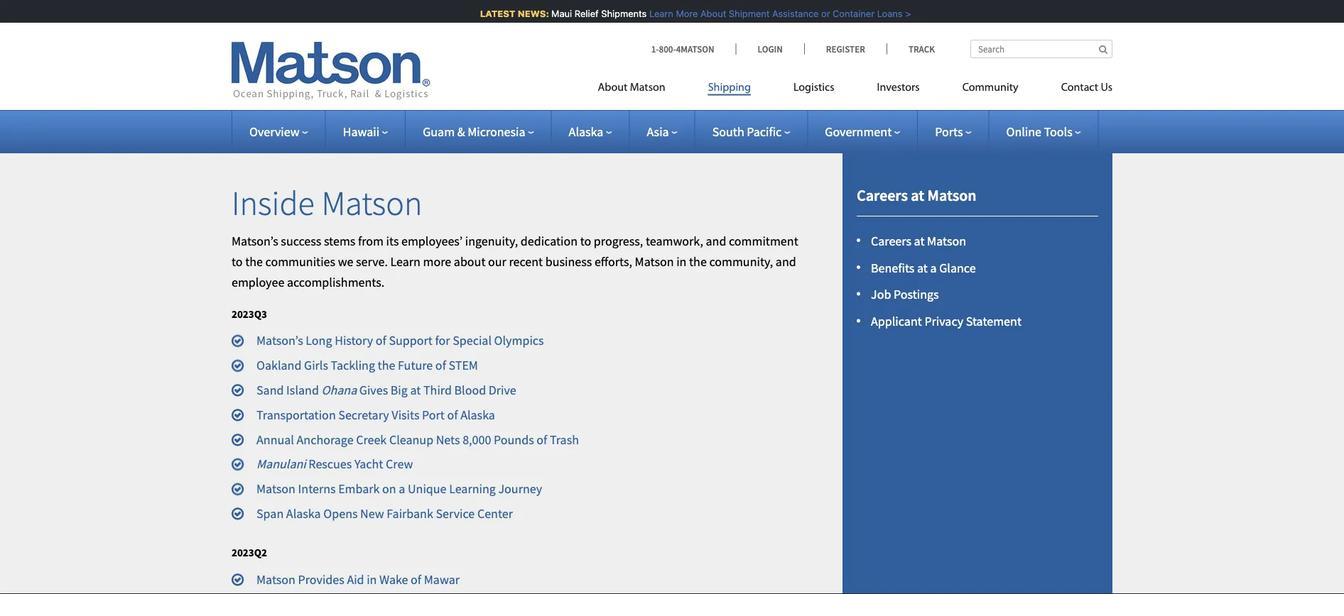 Task type: vqa. For each thing, say whether or not it's contained in the screenshot.
'Effective' at left
no



Task type: locate. For each thing, give the bounding box(es) containing it.
1 vertical spatial a
[[399, 482, 405, 497]]

investors link
[[856, 75, 942, 104]]

login
[[758, 43, 783, 55]]

to up business
[[581, 233, 592, 249]]

the down 'teamwork,' in the top of the page
[[690, 254, 707, 270]]

in down 'teamwork,' in the top of the page
[[677, 254, 687, 270]]

0 horizontal spatial about
[[598, 82, 628, 93]]

careers up "careers at matson" link
[[857, 186, 908, 206]]

0 vertical spatial to
[[581, 233, 592, 249]]

at
[[911, 186, 925, 206], [915, 233, 925, 249], [918, 260, 928, 276], [410, 383, 421, 399]]

0 vertical spatial in
[[677, 254, 687, 270]]

alaska up 8,000
[[461, 407, 495, 423]]

at up "careers at matson" link
[[911, 186, 925, 206]]

login link
[[736, 43, 804, 55]]

port
[[422, 407, 445, 423]]

contact us
[[1062, 82, 1113, 93]]

careers at matson up benefits at a glance link
[[871, 233, 967, 249]]

shipments
[[597, 8, 643, 19]]

register
[[827, 43, 866, 55]]

south pacific
[[713, 124, 782, 140]]

ingenuity,
[[465, 233, 518, 249]]

0 vertical spatial about
[[696, 8, 722, 19]]

matson down 2023q2
[[257, 572, 296, 588]]

job postings link
[[871, 287, 939, 303]]

we
[[338, 254, 354, 270]]

1-800-4matson link
[[652, 43, 736, 55]]

careers
[[857, 186, 908, 206], [871, 233, 912, 249]]

journey
[[499, 482, 542, 497]]

1-800-4matson
[[652, 43, 715, 55]]

big
[[391, 383, 408, 399]]

to up employee at left
[[232, 254, 243, 270]]

careers at matson section
[[825, 151, 1131, 595]]

a right on
[[399, 482, 405, 497]]

communities
[[266, 254, 336, 270]]

matson
[[630, 82, 666, 93], [322, 182, 423, 225], [928, 186, 977, 206], [928, 233, 967, 249], [635, 254, 674, 270], [257, 482, 296, 497], [257, 572, 296, 588]]

applicant
[[871, 314, 923, 330]]

relief
[[570, 8, 594, 19]]

1 vertical spatial matson's
[[257, 333, 303, 349]]

0 horizontal spatial and
[[706, 233, 727, 249]]

third
[[424, 383, 452, 399]]

business
[[546, 254, 592, 270]]

about inside top menu navigation
[[598, 82, 628, 93]]

0 vertical spatial a
[[931, 260, 937, 276]]

stem
[[449, 358, 478, 374]]

2 horizontal spatial alaska
[[569, 124, 604, 140]]

search image
[[1100, 44, 1108, 54]]

oakland girls tackling the future of stem
[[257, 358, 478, 374]]

1 horizontal spatial the
[[378, 358, 396, 374]]

matson's up employee at left
[[232, 233, 278, 249]]

1 vertical spatial learn
[[391, 254, 421, 270]]

teamwork,
[[646, 233, 704, 249]]

asia
[[647, 124, 669, 140]]

1 vertical spatial and
[[776, 254, 797, 270]]

in right aid
[[367, 572, 377, 588]]

in inside matson's success stems from its employees' ingenuity, dedication to progress, teamwork, and commitment to the communities we serve. learn more about our recent business efforts, matson in the community, and employee accomplishments.
[[677, 254, 687, 270]]

0 vertical spatial alaska
[[569, 124, 604, 140]]

south
[[713, 124, 745, 140]]

interns
[[298, 482, 336, 497]]

and
[[706, 233, 727, 249], [776, 254, 797, 270]]

0 horizontal spatial learn
[[391, 254, 421, 270]]

0 vertical spatial careers
[[857, 186, 908, 206]]

matson interns embark on a unique learning journey
[[257, 482, 542, 497]]

latest news: maui relief shipments learn more about shipment assistance or container loans >
[[476, 8, 907, 19]]

manulani
[[257, 457, 306, 473]]

inside matson
[[232, 182, 423, 225]]

alaska
[[569, 124, 604, 140], [461, 407, 495, 423], [286, 506, 321, 522]]

track link
[[887, 43, 935, 55]]

drive
[[489, 383, 517, 399]]

1 horizontal spatial about
[[696, 8, 722, 19]]

or
[[817, 8, 826, 19]]

0 vertical spatial learn
[[645, 8, 669, 19]]

creek
[[356, 432, 387, 448]]

south pacific link
[[713, 124, 791, 140]]

1 horizontal spatial to
[[581, 233, 592, 249]]

island
[[287, 383, 319, 399]]

matson's long history of support for special olympics
[[257, 333, 544, 349]]

sand island ohana gives big at third blood drive
[[257, 383, 517, 399]]

about up alaska link
[[598, 82, 628, 93]]

hawaii link
[[343, 124, 388, 140]]

shipment
[[725, 8, 766, 19]]

the up sand island ohana gives big at third blood drive at the left bottom
[[378, 358, 396, 374]]

nets
[[436, 432, 460, 448]]

learn inside matson's success stems from its employees' ingenuity, dedication to progress, teamwork, and commitment to the communities we serve. learn more about our recent business efforts, matson in the community, and employee accomplishments.
[[391, 254, 421, 270]]

2 vertical spatial alaska
[[286, 506, 321, 522]]

0 horizontal spatial in
[[367, 572, 377, 588]]

1 vertical spatial to
[[232, 254, 243, 270]]

1 vertical spatial careers at matson
[[871, 233, 967, 249]]

logistics
[[794, 82, 835, 93]]

0 horizontal spatial the
[[245, 254, 263, 270]]

matson down the manulani
[[257, 482, 296, 497]]

a inside section
[[931, 260, 937, 276]]

0 horizontal spatial alaska
[[286, 506, 321, 522]]

to
[[581, 233, 592, 249], [232, 254, 243, 270]]

from
[[358, 233, 384, 249]]

at up benefits at a glance link
[[915, 233, 925, 249]]

about
[[696, 8, 722, 19], [598, 82, 628, 93]]

glance
[[940, 260, 976, 276]]

of right wake
[[411, 572, 422, 588]]

anchorage
[[297, 432, 354, 448]]

a left glance
[[931, 260, 937, 276]]

fairbank
[[387, 506, 434, 522]]

matson up "careers at matson" link
[[928, 186, 977, 206]]

about right more
[[696, 8, 722, 19]]

learn
[[645, 8, 669, 19], [391, 254, 421, 270]]

ports link
[[936, 124, 972, 140]]

1 vertical spatial about
[[598, 82, 628, 93]]

about
[[454, 254, 486, 270]]

None search field
[[971, 40, 1113, 58]]

aid
[[347, 572, 364, 588]]

careers at matson
[[857, 186, 977, 206], [871, 233, 967, 249]]

job
[[871, 287, 892, 303]]

matson's up oakland
[[257, 333, 303, 349]]

matson down 'teamwork,' in the top of the page
[[635, 254, 674, 270]]

top menu navigation
[[598, 75, 1113, 104]]

1 horizontal spatial a
[[931, 260, 937, 276]]

a
[[931, 260, 937, 276], [399, 482, 405, 497]]

the up employee at left
[[245, 254, 263, 270]]

1 horizontal spatial in
[[677, 254, 687, 270]]

ports
[[936, 124, 963, 140]]

and up community,
[[706, 233, 727, 249]]

span alaska opens new fairbank service center
[[257, 506, 513, 522]]

1 vertical spatial alaska
[[461, 407, 495, 423]]

future
[[398, 358, 433, 374]]

matson's inside matson's success stems from its employees' ingenuity, dedication to progress, teamwork, and commitment to the communities we serve. learn more about our recent business efforts, matson in the community, and employee accomplishments.
[[232, 233, 278, 249]]

matson inside top menu navigation
[[630, 82, 666, 93]]

transportation
[[257, 407, 336, 423]]

learn left more
[[645, 8, 669, 19]]

investors
[[878, 82, 920, 93]]

alaska down about matson
[[569, 124, 604, 140]]

of left trash
[[537, 432, 548, 448]]

careers up benefits on the right
[[871, 233, 912, 249]]

learn down its on the top of the page
[[391, 254, 421, 270]]

assistance
[[768, 8, 815, 19]]

ohana
[[322, 383, 357, 399]]

provides
[[298, 572, 345, 588]]

matson down '1-'
[[630, 82, 666, 93]]

alaska down interns
[[286, 506, 321, 522]]

matson provides aid in wake of mawar link
[[257, 572, 460, 588]]

0 vertical spatial matson's
[[232, 233, 278, 249]]

more
[[672, 8, 694, 19]]

news:
[[514, 8, 545, 19]]

careers at matson up "careers at matson" link
[[857, 186, 977, 206]]

and down commitment
[[776, 254, 797, 270]]

1 horizontal spatial and
[[776, 254, 797, 270]]

matson's success stems from its employees' ingenuity, dedication to progress, teamwork, and commitment to the communities we serve. learn more about our recent business efforts, matson in the community, and employee accomplishments.
[[232, 233, 799, 290]]

commitment
[[729, 233, 799, 249]]

government link
[[825, 124, 901, 140]]

rescues
[[309, 457, 352, 473]]



Task type: describe. For each thing, give the bounding box(es) containing it.
matson up from
[[322, 182, 423, 225]]

at down "careers at matson" link
[[918, 260, 928, 276]]

wake
[[380, 572, 408, 588]]

guam
[[423, 124, 455, 140]]

hawaii
[[343, 124, 380, 140]]

loans
[[873, 8, 899, 19]]

0 horizontal spatial to
[[232, 254, 243, 270]]

blue matson logo with ocean, shipping, truck, rail and logistics written beneath it. image
[[232, 42, 431, 100]]

of right 'port'
[[447, 407, 458, 423]]

matson provides aid in wake of mawar
[[257, 572, 460, 588]]

800-
[[659, 43, 676, 55]]

special
[[453, 333, 492, 349]]

on
[[382, 482, 396, 497]]

its
[[386, 233, 399, 249]]

embark
[[338, 482, 380, 497]]

annual
[[257, 432, 294, 448]]

&
[[458, 124, 465, 140]]

register link
[[804, 43, 887, 55]]

1 vertical spatial in
[[367, 572, 377, 588]]

guam & micronesia
[[423, 124, 526, 140]]

efforts,
[[595, 254, 633, 270]]

0 vertical spatial careers at matson
[[857, 186, 977, 206]]

cranes load and offload matson containers from the containership at the terminal. image
[[0, 0, 1345, 151]]

opens
[[324, 506, 358, 522]]

gives
[[360, 383, 388, 399]]

applicant privacy statement link
[[871, 314, 1022, 330]]

job postings
[[871, 287, 939, 303]]

us
[[1101, 82, 1113, 93]]

employee
[[232, 274, 285, 290]]

service
[[436, 506, 475, 522]]

0 horizontal spatial a
[[399, 482, 405, 497]]

annual anchorage creek cleanup nets 8,000 pounds of trash link
[[257, 432, 579, 448]]

transportation secretary visits port of alaska
[[257, 407, 495, 423]]

online
[[1007, 124, 1042, 140]]

postings
[[894, 287, 939, 303]]

1 vertical spatial careers
[[871, 233, 912, 249]]

4matson
[[676, 43, 715, 55]]

success
[[281, 233, 322, 249]]

2023q3
[[232, 308, 267, 321]]

pacific
[[747, 124, 782, 140]]

pounds
[[494, 432, 534, 448]]

latest
[[476, 8, 511, 19]]

blood
[[455, 383, 486, 399]]

8,000
[[463, 432, 491, 448]]

overview
[[250, 124, 300, 140]]

Search search field
[[971, 40, 1113, 58]]

our
[[488, 254, 507, 270]]

community,
[[710, 254, 774, 270]]

shipping
[[708, 82, 751, 93]]

learn more about shipment assistance or container loans > link
[[645, 8, 907, 19]]

serve.
[[356, 254, 388, 270]]

tools
[[1045, 124, 1073, 140]]

asia link
[[647, 124, 678, 140]]

accomplishments.
[[287, 274, 385, 290]]

benefits at a glance link
[[871, 260, 976, 276]]

recent
[[509, 254, 543, 270]]

micronesia
[[468, 124, 526, 140]]

container
[[829, 8, 871, 19]]

yacht
[[355, 457, 383, 473]]

benefits at a glance
[[871, 260, 976, 276]]

community link
[[942, 75, 1040, 104]]

matson's for matson's long history of support for special olympics
[[257, 333, 303, 349]]

maui
[[547, 8, 568, 19]]

government
[[825, 124, 892, 140]]

matson up glance
[[928, 233, 967, 249]]

olympics
[[494, 333, 544, 349]]

at right big
[[410, 383, 421, 399]]

progress,
[[594, 233, 644, 249]]

privacy
[[925, 314, 964, 330]]

track
[[909, 43, 935, 55]]

transportation secretary visits port of alaska link
[[257, 407, 495, 423]]

contact
[[1062, 82, 1099, 93]]

of left stem
[[436, 358, 446, 374]]

0 vertical spatial and
[[706, 233, 727, 249]]

overview link
[[250, 124, 308, 140]]

2 horizontal spatial the
[[690, 254, 707, 270]]

matson's for matson's success stems from its employees' ingenuity, dedication to progress, teamwork, and commitment to the communities we serve. learn more about our recent business efforts, matson in the community, and employee accomplishments.
[[232, 233, 278, 249]]

1 horizontal spatial alaska
[[461, 407, 495, 423]]

manulani rescues yacht crew
[[257, 457, 413, 473]]

matson inside matson's success stems from its employees' ingenuity, dedication to progress, teamwork, and commitment to the communities we serve. learn more about our recent business efforts, matson in the community, and employee accomplishments.
[[635, 254, 674, 270]]

alaska link
[[569, 124, 612, 140]]

guam & micronesia link
[[423, 124, 534, 140]]

mawar
[[424, 572, 460, 588]]

1 horizontal spatial learn
[[645, 8, 669, 19]]

of right history
[[376, 333, 387, 349]]

oakland girls tackling the future of stem link
[[257, 358, 478, 374]]

statement
[[967, 314, 1022, 330]]

tackling
[[331, 358, 375, 374]]

span
[[257, 506, 284, 522]]

contact us link
[[1040, 75, 1113, 104]]

2023q2
[[232, 547, 267, 560]]

secretary
[[339, 407, 389, 423]]

applicant privacy statement
[[871, 314, 1022, 330]]

1-
[[652, 43, 659, 55]]

matson interns embark on a unique learning journey link
[[257, 482, 542, 497]]

matson's long history of support for special olympics link
[[257, 333, 544, 349]]

online tools
[[1007, 124, 1073, 140]]

history
[[335, 333, 373, 349]]

benefits
[[871, 260, 915, 276]]



